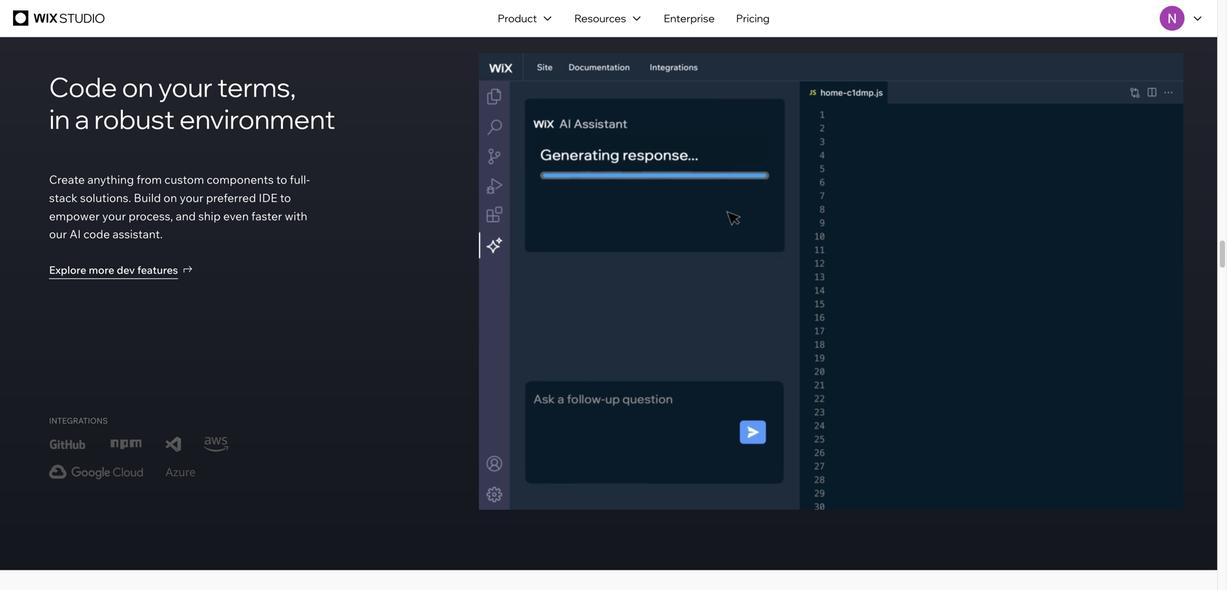 Task type: locate. For each thing, give the bounding box(es) containing it.
0 vertical spatial to
[[276, 172, 287, 187]]

even
[[223, 209, 249, 223]]

profile image image
[[1160, 6, 1185, 31]]

on
[[122, 70, 153, 104], [164, 191, 177, 205]]

ship
[[198, 209, 221, 223]]

environment
[[179, 102, 335, 136]]

the wix ai code assistant generating code that adds a 24 hour countdown timer that counts seconds, minutes and hours. the code is then ready to insert into the site. element
[[479, 53, 1183, 510]]

0 horizontal spatial on
[[122, 70, 153, 104]]

code
[[83, 227, 110, 242]]

1 horizontal spatial on
[[164, 191, 177, 205]]

2 vertical spatial your
[[102, 209, 126, 223]]

your
[[158, 70, 212, 104], [180, 191, 203, 205], [102, 209, 126, 223]]

0 vertical spatial on
[[122, 70, 153, 104]]

explore more dev features
[[49, 264, 178, 277]]

enterprise link
[[653, 0, 726, 37]]

1 visual studio logo image from the top
[[166, 437, 181, 453]]

google cloud logo image
[[49, 465, 143, 480], [49, 465, 143, 480]]

on down custom
[[164, 191, 177, 205]]

code on your terms, in a robust environment
[[49, 70, 335, 136]]

features
[[137, 264, 178, 277]]

to right ide
[[280, 191, 291, 205]]

ide
[[259, 191, 278, 205]]

solutions.
[[80, 191, 131, 205]]

2 npm logo image from the left
[[111, 440, 141, 450]]

1 npm logo image from the left
[[108, 440, 143, 450]]

our
[[49, 227, 67, 242]]

on right code
[[122, 70, 153, 104]]

to left full-
[[276, 172, 287, 187]]

create anything from custom components to full- stack solutions. build on your preferred ide to empower your process, and ship even faster with our ai code assistant.
[[49, 172, 310, 242]]

a
[[75, 102, 89, 136]]

0 vertical spatial your
[[158, 70, 212, 104]]

to
[[276, 172, 287, 187], [280, 191, 291, 205]]

full-
[[290, 172, 310, 187]]

integrations
[[49, 416, 108, 426]]

robust
[[94, 102, 174, 136]]

visual studio logo image
[[166, 437, 181, 453], [166, 437, 181, 453]]

on inside code on your terms, in a robust environment
[[122, 70, 153, 104]]

npm logo image
[[108, 440, 143, 450], [111, 440, 141, 450]]

explore
[[49, 264, 86, 277]]

your inside code on your terms, in a robust environment
[[158, 70, 212, 104]]

1 vertical spatial on
[[164, 191, 177, 205]]

preferred
[[206, 191, 256, 205]]

github logo image
[[49, 440, 86, 450], [50, 440, 85, 450]]

dev
[[117, 264, 135, 277]]

more
[[89, 264, 114, 277]]

empower
[[49, 209, 100, 223]]

anything
[[87, 172, 134, 187]]

azure logo image
[[166, 468, 195, 477], [166, 468, 195, 477]]

terms,
[[217, 70, 296, 104]]



Task type: describe. For each thing, give the bounding box(es) containing it.
code
[[49, 70, 117, 104]]

enterprise
[[664, 12, 715, 25]]

1 vertical spatial your
[[180, 191, 203, 205]]

2 github logo image from the left
[[50, 440, 85, 450]]

with
[[285, 209, 307, 223]]

custom
[[164, 172, 204, 187]]

product button
[[487, 0, 564, 37]]

assistant.
[[112, 227, 163, 242]]

process,
[[129, 209, 173, 223]]

and
[[176, 209, 196, 223]]

aws logo image
[[203, 437, 229, 452]]

in
[[49, 102, 70, 136]]

pricing
[[736, 12, 770, 25]]

pricing link
[[726, 0, 780, 37]]

ai
[[70, 227, 81, 242]]

on inside the create anything from custom components to full- stack solutions. build on your preferred ide to empower your process, and ship even faster with our ai code assistant.
[[164, 191, 177, 205]]

2 visual studio logo image from the top
[[166, 437, 181, 453]]

faster
[[251, 209, 282, 223]]

resources button
[[564, 0, 653, 37]]

from
[[137, 172, 162, 187]]

1 vertical spatial to
[[280, 191, 291, 205]]

1 github logo image from the left
[[49, 440, 86, 450]]

create
[[49, 172, 85, 187]]

explore more dev features link
[[49, 260, 192, 281]]

build
[[134, 191, 161, 205]]

resources
[[575, 12, 626, 25]]

stack
[[49, 191, 77, 205]]

components
[[207, 172, 274, 187]]

product
[[498, 12, 537, 25]]

wix logo, homepage image
[[13, 10, 108, 26]]



Task type: vqa. For each thing, say whether or not it's contained in the screenshot.
1st start from the left
no



